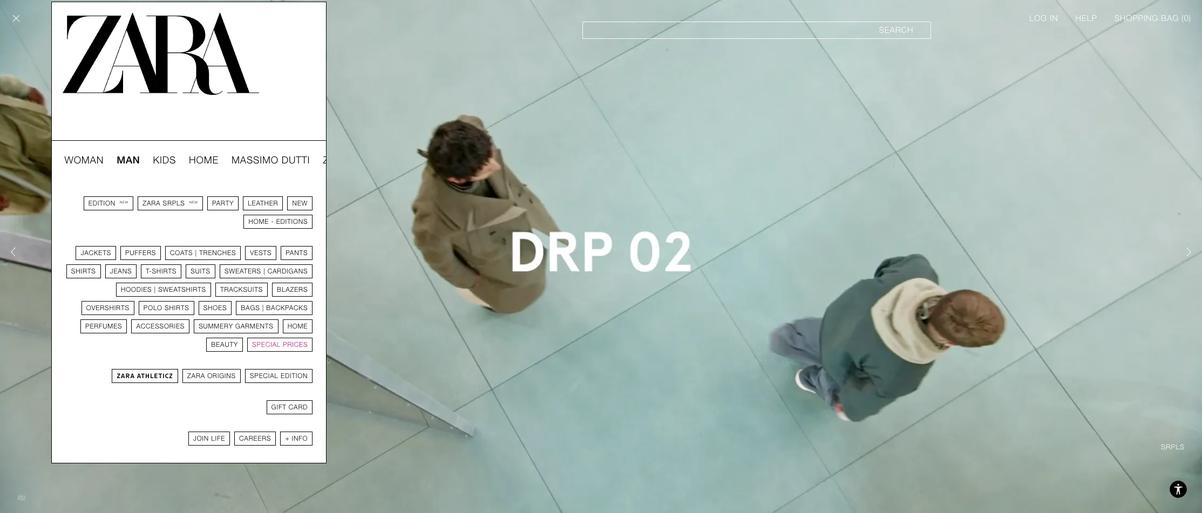 Task type: vqa. For each thing, say whether or not it's contained in the screenshot.
0
yes



Task type: locate. For each thing, give the bounding box(es) containing it.
massimo
[[232, 154, 279, 166]]

info
[[292, 435, 308, 443]]

search link
[[582, 22, 931, 39]]

Product search search field
[[582, 22, 931, 39]]

pants
[[286, 249, 308, 257]]

sweaters | cardigans link
[[220, 265, 313, 279]]

man
[[117, 154, 140, 166]]

)
[[1189, 13, 1191, 23]]

shoes
[[203, 304, 227, 312]]

srpls
[[352, 154, 384, 166], [163, 200, 185, 207]]

home link up prices
[[283, 320, 313, 334]]

massimo dutti link
[[232, 154, 310, 167]]

| for hoodies
[[154, 286, 156, 294]]

zara inside "link"
[[117, 373, 135, 380]]

home up prices
[[288, 323, 308, 330]]

new up the editions on the top
[[292, 200, 308, 207]]

+ info link
[[280, 432, 313, 446]]

1 horizontal spatial home
[[249, 218, 269, 226]]

coats
[[170, 249, 193, 257]]

| for bags
[[262, 304, 264, 312]]

0 horizontal spatial home link
[[189, 154, 219, 167]]

editions
[[276, 218, 308, 226]]

shirts link
[[66, 265, 101, 279]]

join life
[[193, 435, 225, 443]]

zara srpls link
[[323, 154, 384, 167]]

special for special edition
[[250, 373, 278, 380]]

zara right dutti
[[323, 154, 349, 166]]

shirts down sweatshirts
[[165, 304, 189, 312]]

t-shirts link
[[141, 265, 182, 279]]

blazers
[[277, 286, 308, 294]]

accessories link
[[131, 320, 190, 334]]

log in link
[[1030, 13, 1058, 24]]

1 horizontal spatial home link
[[283, 320, 313, 334]]

| right bags
[[262, 304, 264, 312]]

bag
[[1161, 13, 1179, 23]]

edition
[[88, 200, 116, 207], [281, 373, 308, 380]]

special up gift
[[250, 373, 278, 380]]

home left the -
[[249, 218, 269, 226]]

edition down woman link
[[88, 200, 116, 207]]

2 vertical spatial home
[[288, 323, 308, 330]]

zara origins
[[187, 373, 236, 380]]

athleticz
[[137, 373, 173, 380]]

home right kids
[[189, 154, 219, 166]]

bags
[[241, 304, 260, 312]]

new link
[[287, 197, 313, 211]]

1 horizontal spatial srpls
[[352, 154, 384, 166]]

zara left origins
[[187, 373, 205, 380]]

zara logo united states. go to homepage image
[[62, 13, 259, 95]]

jeans link
[[105, 265, 137, 279]]

special
[[252, 341, 281, 349], [250, 373, 278, 380]]

| up polo
[[154, 286, 156, 294]]

shirts up hoodies | sweatshirts
[[152, 268, 177, 275]]

leather
[[248, 200, 278, 207]]

cardigans
[[268, 268, 308, 275]]

puffers link
[[120, 246, 161, 260]]

jeans
[[110, 268, 132, 275]]

search
[[879, 25, 914, 35]]

bags | backpacks link
[[236, 301, 313, 315]]

1 vertical spatial home link
[[283, 320, 313, 334]]

0 horizontal spatial edition
[[88, 200, 116, 207]]

special for special prices
[[252, 341, 281, 349]]

leather link
[[243, 197, 283, 211]]

zara origins link
[[182, 369, 241, 383]]

2 horizontal spatial new
[[292, 200, 308, 207]]

0 vertical spatial home
[[189, 154, 219, 166]]

origins
[[207, 373, 236, 380]]

perfumes link
[[80, 320, 127, 334]]

1 horizontal spatial new
[[189, 200, 198, 204]]

kids
[[153, 154, 176, 166]]

party link
[[207, 197, 239, 211]]

join life link
[[188, 432, 230, 446]]

woman
[[65, 154, 104, 166]]

new left party link
[[189, 200, 198, 204]]

dutti
[[282, 154, 310, 166]]

shirts
[[71, 268, 96, 275], [152, 268, 177, 275], [165, 304, 189, 312]]

careers
[[239, 435, 271, 443]]

zara for zara srpls
[[323, 154, 349, 166]]

beauty
[[211, 341, 238, 349]]

|
[[195, 249, 197, 257], [264, 268, 265, 275], [154, 286, 156, 294], [262, 304, 264, 312]]

1 vertical spatial edition
[[281, 373, 308, 380]]

special down garments at the bottom left of the page
[[252, 341, 281, 349]]

jackets
[[81, 249, 111, 257]]

man link
[[117, 154, 140, 167]]

0 vertical spatial srpls
[[352, 154, 384, 166]]

tracksuits link
[[215, 283, 268, 297]]

0 horizontal spatial home
[[189, 154, 219, 166]]

edition down prices
[[281, 373, 308, 380]]

sweaters | cardigans
[[225, 268, 308, 275]]

| down vests link
[[264, 268, 265, 275]]

sweaters
[[225, 268, 261, 275]]

card
[[289, 404, 308, 411]]

zara left athleticz
[[117, 373, 135, 380]]

shirts down the jackets link on the left of page
[[71, 268, 96, 275]]

new down man link
[[120, 200, 129, 204]]

-
[[271, 218, 274, 226]]

+
[[285, 435, 290, 443]]

help
[[1076, 13, 1097, 23]]

join
[[193, 435, 209, 443]]

zara for zara athleticz
[[117, 373, 135, 380]]

1 horizontal spatial edition
[[281, 373, 308, 380]]

1 vertical spatial special
[[250, 373, 278, 380]]

2 horizontal spatial home
[[288, 323, 308, 330]]

home link right kids link
[[189, 154, 219, 167]]

pants link
[[281, 246, 313, 260]]

| right coats
[[195, 249, 197, 257]]

1 vertical spatial srpls
[[163, 200, 185, 207]]

home link
[[189, 154, 219, 167], [283, 320, 313, 334]]

shirts for t-
[[152, 268, 177, 275]]

0 vertical spatial special
[[252, 341, 281, 349]]

zara athleticz link
[[112, 369, 178, 383]]

help link
[[1076, 13, 1097, 24]]



Task type: describe. For each thing, give the bounding box(es) containing it.
1 vertical spatial home
[[249, 218, 269, 226]]

special edition
[[250, 373, 308, 380]]

special edition link
[[245, 369, 313, 383]]

careers link
[[234, 432, 276, 446]]

jackets link
[[76, 246, 116, 260]]

blazers link
[[272, 283, 313, 297]]

| for sweaters
[[264, 268, 265, 275]]

zara for zara origins
[[187, 373, 205, 380]]

hoodies | sweatshirts link
[[116, 283, 211, 297]]

sweatshirts
[[158, 286, 206, 294]]

0 vertical spatial edition
[[88, 200, 116, 207]]

log
[[1030, 13, 1047, 23]]

puffers
[[125, 249, 156, 257]]

beauty link
[[206, 338, 243, 352]]

home - editions link
[[244, 215, 313, 229]]

garments
[[235, 323, 274, 330]]

prices
[[283, 341, 308, 349]]

kids link
[[153, 154, 176, 167]]

accessories
[[136, 323, 185, 330]]

| for coats
[[195, 249, 197, 257]]

backpacks
[[266, 304, 308, 312]]

shoes link
[[199, 301, 232, 315]]

shirts for polo
[[165, 304, 189, 312]]

coats | trenches link
[[165, 246, 241, 260]]

tracksuits
[[220, 286, 263, 294]]

suits link
[[186, 265, 215, 279]]

+ info
[[285, 435, 308, 443]]

hoodies
[[121, 286, 152, 294]]

overshirts link
[[81, 301, 134, 315]]

0 horizontal spatial srpls
[[163, 200, 185, 207]]

0 status
[[1184, 13, 1189, 23]]

0
[[1184, 13, 1189, 23]]

summery
[[199, 323, 233, 330]]

zara athleticz
[[117, 373, 173, 380]]

vests
[[250, 249, 272, 257]]

home for home link to the top
[[189, 154, 219, 166]]

polo shirts
[[144, 304, 189, 312]]

party
[[212, 200, 234, 207]]

gift card
[[271, 404, 308, 411]]

trenches
[[199, 249, 236, 257]]

perfumes
[[85, 323, 122, 330]]

summery garments
[[199, 323, 274, 330]]

polo shirts link
[[139, 301, 194, 315]]

shopping
[[1115, 13, 1159, 23]]

zara logo united states. image
[[62, 13, 259, 95]]

special prices link
[[247, 338, 313, 352]]

hoodies | sweatshirts
[[121, 286, 206, 294]]

gift card link
[[267, 401, 313, 415]]

t-
[[146, 268, 152, 275]]

turn on/turn off sound image
[[13, 490, 30, 507]]

srpls inside zara srpls link
[[352, 154, 384, 166]]

t-shirts
[[146, 268, 177, 275]]

polo
[[144, 304, 162, 312]]

in
[[1050, 13, 1058, 23]]

edition new zara srpls new party
[[88, 200, 234, 207]]

home - editions
[[249, 218, 308, 226]]

massimo dutti
[[232, 154, 310, 166]]

coats | trenches
[[170, 249, 236, 257]]

special prices
[[252, 341, 308, 349]]

home for rightmost home link
[[288, 323, 308, 330]]

zara srpls
[[323, 154, 384, 166]]

summery garments link
[[194, 320, 278, 334]]

overshirts
[[86, 304, 129, 312]]

suits
[[191, 268, 211, 275]]

bags | backpacks
[[241, 304, 308, 312]]

life
[[211, 435, 225, 443]]

woman link
[[65, 154, 104, 167]]

shopping bag ( 0 )
[[1115, 13, 1191, 23]]

log in
[[1030, 13, 1058, 23]]

0 vertical spatial home link
[[189, 154, 219, 167]]

zara down kids link
[[143, 200, 161, 207]]

0 horizontal spatial new
[[120, 200, 129, 204]]



